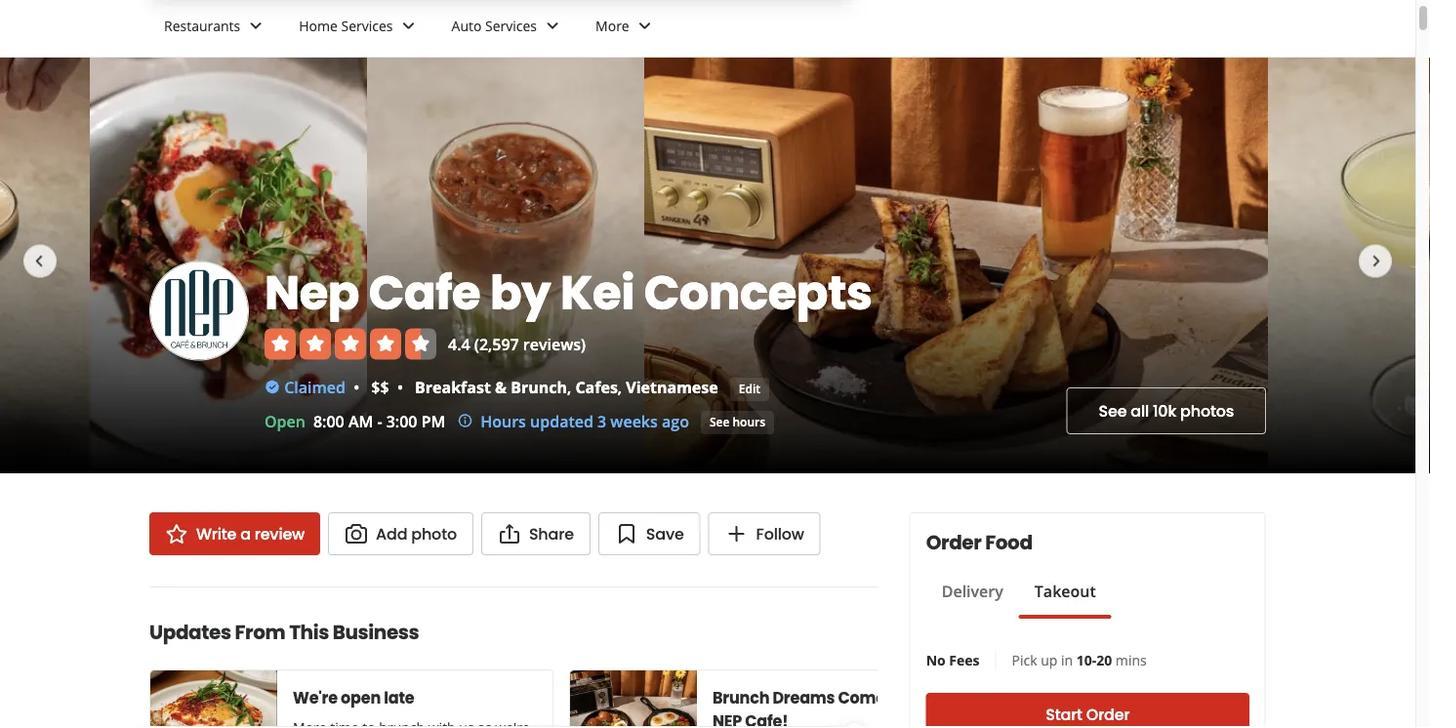 Task type: describe. For each thing, give the bounding box(es) containing it.
add
[[376, 523, 407, 545]]

reviews)
[[523, 334, 586, 355]]

hours updated 3 weeks ago
[[481, 411, 689, 432]]

photo of nep cafe by kei concepts - fountain valley, ca, us. avocado coffee image
[[367, 58, 645, 474]]

updated
[[530, 411, 594, 432]]

start order button
[[926, 693, 1250, 727]]

follow
[[756, 523, 804, 545]]

from
[[235, 619, 285, 646]]

ago
[[662, 411, 689, 432]]

order food
[[926, 529, 1033, 557]]

up
[[1041, 651, 1058, 669]]

edit
[[739, 381, 761, 397]]

open
[[341, 687, 381, 709]]

restaurants link
[[148, 0, 283, 57]]

see for see all 10k photos
[[1099, 400, 1127, 422]]

auto services link
[[436, 0, 580, 57]]

next image for home services link
[[1365, 250, 1388, 273]]

auto services
[[452, 16, 537, 35]]

hours
[[733, 414, 766, 430]]

24 chevron down v2 image for more
[[633, 14, 657, 37]]

write a review
[[196, 523, 305, 545]]

4.4 star rating image
[[265, 329, 436, 360]]

weeks
[[611, 411, 658, 432]]

tab list containing delivery
[[926, 580, 1112, 619]]

16 claim filled v2 image
[[265, 380, 280, 395]]

no
[[926, 651, 946, 669]]

we're
[[293, 687, 338, 709]]

follow button
[[708, 513, 821, 556]]

mins
[[1116, 651, 1147, 669]]

previous image
[[27, 250, 51, 273]]

vietnamese link
[[626, 376, 718, 397]]

vietnamese
[[626, 376, 718, 397]]

open 8:00 am - 3:00 pm
[[265, 411, 445, 432]]

-
[[377, 411, 382, 432]]

24 chevron down v2 image for auto services
[[541, 14, 564, 37]]

pick
[[1012, 651, 1037, 669]]

business
[[333, 619, 419, 646]]

updates from this business element
[[118, 587, 973, 727]]

start order
[[1046, 704, 1130, 726]]

all
[[1131, 400, 1149, 422]]

home services link
[[283, 0, 436, 57]]

business categories element
[[148, 0, 1377, 57]]

share button
[[481, 513, 591, 556]]

nep
[[713, 710, 742, 727]]

come
[[838, 687, 885, 709]]

start
[[1046, 704, 1083, 726]]

late
[[384, 687, 414, 709]]

brunch inside brunch dreams come true at nep cafe!
[[713, 687, 770, 709]]

16 info v2 image
[[457, 413, 473, 429]]

8:00
[[313, 411, 344, 432]]

next image for add photo link
[[844, 723, 866, 727]]

cafe
[[369, 260, 481, 326]]

more
[[596, 16, 629, 35]]

see all 10k photos link
[[1067, 388, 1266, 434]]

write
[[196, 523, 236, 545]]

add photo
[[376, 523, 457, 545]]

at
[[927, 687, 944, 709]]

2 , from the left
[[618, 376, 622, 397]]

save
[[646, 523, 684, 545]]

a
[[240, 523, 251, 545]]

brunch dreams come true at nep cafe! image
[[570, 671, 697, 727]]

nep cafe by kei concepts
[[265, 260, 872, 326]]

24 camera v2 image
[[345, 522, 368, 546]]

$$
[[371, 376, 389, 397]]

services for auto services
[[485, 16, 537, 35]]

24 star v2 image
[[165, 522, 188, 546]]

review
[[255, 523, 305, 545]]

brunch dreams come true at nep cafe!
[[713, 687, 944, 727]]

updates from this business
[[149, 619, 419, 646]]

nep
[[265, 260, 359, 326]]

takeout tab panel
[[926, 619, 1112, 627]]

photo of nep cafe by kei concepts - fountain valley, ca, us. bone marrow toast image
[[645, 58, 1269, 474]]



Task type: locate. For each thing, give the bounding box(es) containing it.
home services
[[299, 16, 393, 35]]

0 vertical spatial brunch
[[511, 376, 567, 397]]

1 24 chevron down v2 image from the left
[[244, 14, 268, 37]]

we're open late image
[[150, 671, 277, 727]]

auto
[[452, 16, 482, 35]]

open
[[265, 411, 306, 432]]

in
[[1061, 651, 1073, 669]]

services right the home
[[341, 16, 393, 35]]

(2,597
[[474, 334, 519, 355]]

3 24 chevron down v2 image from the left
[[541, 14, 564, 37]]

dreams
[[773, 687, 835, 709]]

breakfast & brunch , cafes , vietnamese
[[415, 376, 718, 397]]

24 chevron down v2 image right restaurants
[[244, 14, 268, 37]]

takeout
[[1035, 581, 1096, 602]]

cafe!
[[745, 710, 788, 727]]

share
[[529, 523, 574, 545]]

fees
[[949, 651, 980, 669]]

photo
[[411, 523, 457, 545]]

, up weeks
[[618, 376, 622, 397]]

photos
[[1181, 400, 1234, 422]]

by
[[490, 260, 551, 326]]

see left the "all"
[[1099, 400, 1127, 422]]

photo of nep cafe by kei concepts - fountain valley, ca, us. chili crisp avocado toast image
[[90, 58, 367, 474]]

1 horizontal spatial order
[[1087, 704, 1130, 726]]

food
[[985, 529, 1033, 557]]

services for home services
[[341, 16, 393, 35]]

24 chevron down v2 image inside restaurants link
[[244, 14, 268, 37]]

1 horizontal spatial next image
[[1365, 250, 1388, 273]]

brunch right the &
[[511, 376, 567, 397]]

cafes
[[575, 376, 618, 397]]

tab list
[[926, 580, 1112, 619]]

save button
[[598, 513, 701, 556]]

this
[[289, 619, 329, 646]]

&
[[495, 376, 507, 397]]

4.4 (2,597 reviews)
[[448, 334, 586, 355]]

see hours link
[[701, 411, 774, 434]]

cafes link
[[575, 376, 618, 397]]

pm
[[421, 411, 445, 432]]

4 24 chevron down v2 image from the left
[[633, 14, 657, 37]]

updates
[[149, 619, 231, 646]]

order right start
[[1087, 704, 1130, 726]]

24 share v2 image
[[498, 522, 521, 546]]

photo of nep cafe by kei concepts - fountain valley, ca, us. espresso martini image
[[0, 58, 90, 474]]

0 horizontal spatial order
[[926, 529, 982, 557]]

2 services from the left
[[485, 16, 537, 35]]

see all 10k photos
[[1099, 400, 1234, 422]]

20
[[1097, 651, 1112, 669]]

1 horizontal spatial brunch
[[713, 687, 770, 709]]

2 24 chevron down v2 image from the left
[[397, 14, 420, 37]]

info alert
[[457, 410, 689, 434]]

order up 'delivery'
[[926, 529, 982, 557]]

0 horizontal spatial services
[[341, 16, 393, 35]]

see left hours
[[710, 414, 730, 430]]

photo of nep cafe by kei concepts - fountain valley, ca, us. lychee martini image
[[1269, 58, 1430, 474]]

order
[[926, 529, 982, 557], [1087, 704, 1130, 726]]

breakfast & brunch link
[[415, 376, 567, 397]]

1 , from the left
[[567, 376, 571, 397]]

home
[[299, 16, 338, 35]]

1 vertical spatial order
[[1087, 704, 1130, 726]]

breakfast
[[415, 376, 491, 397]]

24 chevron down v2 image
[[244, 14, 268, 37], [397, 14, 420, 37], [541, 14, 564, 37], [633, 14, 657, 37]]

0 horizontal spatial brunch
[[511, 376, 567, 397]]

write a review link
[[149, 513, 320, 556]]

24 save outline v2 image
[[615, 522, 638, 546]]

we're open late
[[293, 687, 414, 709]]

10-
[[1077, 651, 1097, 669]]

true
[[889, 687, 924, 709]]

24 chevron down v2 image inside auto services link
[[541, 14, 564, 37]]

edit button
[[730, 378, 769, 401]]

pick up in 10-20 mins
[[1012, 651, 1147, 669]]

1 horizontal spatial ,
[[618, 376, 622, 397]]

kei
[[560, 260, 635, 326]]

next image
[[1365, 250, 1388, 273], [844, 723, 866, 727]]

0 vertical spatial next image
[[1365, 250, 1388, 273]]

services
[[341, 16, 393, 35], [485, 16, 537, 35]]

24 chevron down v2 image for restaurants
[[244, 14, 268, 37]]

see inside "link"
[[1099, 400, 1127, 422]]

24 chevron down v2 image right auto services at the top left of the page
[[541, 14, 564, 37]]

24 add v2 image
[[725, 522, 749, 546]]

see hours
[[710, 414, 766, 430]]

brunch up nep
[[713, 687, 770, 709]]

see for see hours
[[710, 414, 730, 430]]

24 chevron down v2 image left auto
[[397, 14, 420, 37]]

10k
[[1153, 400, 1177, 422]]

delivery
[[942, 581, 1004, 602]]

brunch
[[511, 376, 567, 397], [713, 687, 770, 709]]

services right auto
[[485, 16, 537, 35]]

previous image
[[161, 723, 183, 727]]

1 vertical spatial brunch
[[713, 687, 770, 709]]

am
[[348, 411, 373, 432]]

concepts
[[644, 260, 872, 326]]

0 horizontal spatial ,
[[567, 376, 571, 397]]

1 vertical spatial next image
[[844, 723, 866, 727]]

3:00
[[386, 411, 417, 432]]

0 horizontal spatial next image
[[844, 723, 866, 727]]

24 chevron down v2 image right more
[[633, 14, 657, 37]]

0 vertical spatial order
[[926, 529, 982, 557]]

hours
[[481, 411, 526, 432]]

(2,597 reviews) link
[[474, 334, 586, 355]]

, left cafes
[[567, 376, 571, 397]]

1 horizontal spatial see
[[1099, 400, 1127, 422]]

see
[[1099, 400, 1127, 422], [710, 414, 730, 430]]

24 chevron down v2 image inside home services link
[[397, 14, 420, 37]]

0 horizontal spatial see
[[710, 414, 730, 430]]

24 chevron down v2 image inside more link
[[633, 14, 657, 37]]

24 chevron down v2 image for home services
[[397, 14, 420, 37]]

4.4
[[448, 334, 470, 355]]

no fees
[[926, 651, 980, 669]]

3
[[598, 411, 607, 432]]

add photo link
[[328, 513, 473, 556]]

claimed
[[284, 376, 346, 397]]

restaurants
[[164, 16, 240, 35]]

1 services from the left
[[341, 16, 393, 35]]

more link
[[580, 0, 672, 57]]

1 horizontal spatial services
[[485, 16, 537, 35]]

order inside button
[[1087, 704, 1130, 726]]



Task type: vqa. For each thing, say whether or not it's contained in the screenshot.
24 chevron down v2 icon in the Home Services link
yes



